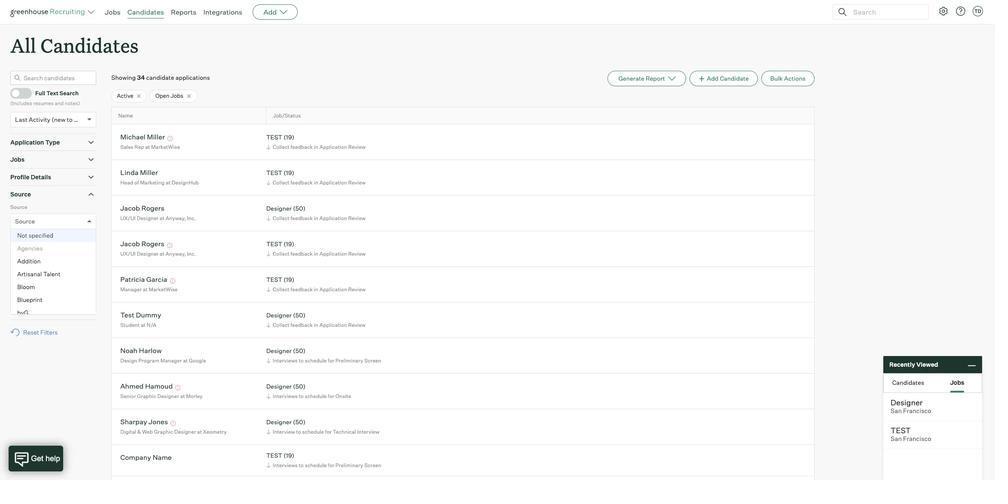 Task type: vqa. For each thing, say whether or not it's contained in the screenshot.


Task type: describe. For each thing, give the bounding box(es) containing it.
candidates link
[[127, 8, 164, 16]]

test
[[120, 311, 134, 320]]

test (19) collect feedback in application review for jacob rogers
[[266, 241, 366, 257]]

agencies
[[17, 245, 43, 252]]

1 interview from the left
[[273, 429, 295, 436]]

linda
[[120, 169, 139, 177]]

3 collect from the top
[[273, 215, 290, 222]]

job/status
[[273, 113, 301, 119]]

to for designer (50) interviews to schedule for onsite
[[299, 394, 304, 400]]

digital
[[120, 429, 136, 436]]

checkmark image
[[14, 90, 21, 96]]

rep
[[135, 144, 144, 150]]

1 vertical spatial credited
[[15, 250, 39, 258]]

designer (50) interview to schedule for technical interview
[[266, 419, 380, 436]]

artisanal
[[17, 271, 42, 278]]

michael
[[120, 133, 146, 142]]

source for credited
[[10, 191, 31, 198]]

(includes
[[10, 100, 32, 107]]

onsite
[[336, 394, 351, 400]]

1 jacob rogers link from the top
[[120, 204, 164, 214]]

sales rep at marketwise
[[120, 144, 180, 150]]

schedule for designer (50) interviews to schedule for onsite
[[305, 394, 327, 400]]

francisco for designer
[[904, 408, 932, 416]]

company name link
[[120, 454, 172, 464]]

0 vertical spatial graphic
[[137, 394, 156, 400]]

add for add
[[264, 8, 277, 16]]

and
[[55, 100, 64, 107]]

ahmed hamoud link
[[120, 383, 173, 393]]

5 review from the top
[[348, 287, 366, 293]]

specified
[[29, 232, 53, 240]]

add candidate link
[[690, 71, 758, 86]]

active
[[117, 92, 133, 99]]

schedule for designer (50) interviews to schedule for preliminary screen
[[305, 358, 327, 364]]

talent
[[43, 271, 60, 278]]

jobs link
[[105, 8, 121, 16]]

full text search (includes resumes and notes)
[[10, 90, 80, 107]]

5 collect from the top
[[273, 287, 290, 293]]

2 inc. from the top
[[187, 251, 196, 257]]

at inside test dummy student at n/a
[[141, 322, 146, 329]]

test dummy student at n/a
[[120, 311, 161, 329]]

1 review from the top
[[348, 144, 366, 150]]

for for designer (50) interviews to schedule for onsite
[[328, 394, 334, 400]]

designer (50) interviews to schedule for preliminary screen
[[266, 348, 381, 364]]

showing 34 candidate applications
[[111, 74, 210, 81]]

source for not
[[10, 204, 27, 210]]

at left xeometry
[[197, 429, 202, 436]]

not specified option
[[11, 230, 96, 243]]

integrations
[[203, 8, 242, 16]]

4 collect from the top
[[273, 251, 290, 257]]

jacob rogers has been in application review for more than 5 days image
[[166, 243, 174, 249]]

designer inside the designer (50) interviews to schedule for preliminary screen
[[266, 348, 292, 355]]

designer inside jacob rogers ux/ui designer at anyway, inc.
[[137, 215, 159, 222]]

ahmed hamoud has been in onsite for more than 21 days image
[[174, 386, 182, 391]]

viewed
[[917, 362, 939, 369]]

design
[[120, 358, 137, 364]]

2 vertical spatial source
[[15, 218, 35, 225]]

add candidate
[[707, 75, 749, 82]]

ux/ui designer at anyway, inc.
[[120, 251, 196, 257]]

blueprint
[[17, 297, 42, 304]]

Search candidates field
[[10, 71, 96, 85]]

(50) inside designer (50) interviews to schedule for onsite
[[293, 384, 306, 391]]

configure image
[[939, 6, 949, 16]]

noah
[[120, 347, 137, 356]]

designer (50) collect feedback in application review for dummy
[[266, 312, 366, 329]]

&
[[137, 429, 141, 436]]

showing
[[111, 74, 136, 81]]

artisanal talent
[[17, 271, 60, 278]]

san for test
[[891, 436, 902, 444]]

last activity (new to old) option
[[15, 116, 85, 123]]

0 vertical spatial credited
[[10, 236, 31, 243]]

n/a
[[147, 322, 156, 329]]

1 vertical spatial marketwise
[[149, 287, 178, 293]]

xeometry
[[203, 429, 227, 436]]

jacob rogers ux/ui designer at anyway, inc.
[[120, 204, 196, 222]]

text
[[46, 90, 58, 97]]

designer inside designer (50) interview to schedule for technical interview
[[266, 419, 292, 427]]

6 feedback from the top
[[291, 322, 313, 329]]

generate report button
[[608, 71, 686, 86]]

in for 5th collect feedback in application review link from the bottom
[[314, 180, 318, 186]]

senior
[[120, 394, 136, 400]]

0 vertical spatial candidates
[[127, 8, 164, 16]]

miller for michael
[[147, 133, 165, 142]]

sharpay jones
[[120, 418, 168, 427]]

bloom
[[17, 284, 35, 291]]

1 vertical spatial candidates
[[40, 33, 139, 58]]

2 interview from the left
[[357, 429, 380, 436]]

blueprint option
[[11, 294, 96, 307]]

bulk actions
[[771, 75, 806, 82]]

interviews to schedule for preliminary screen link for (19)
[[265, 462, 384, 470]]

2 anyway, from the top
[[166, 251, 186, 257]]

reports link
[[171, 8, 197, 16]]

filters
[[40, 329, 58, 337]]

2 review from the top
[[348, 180, 366, 186]]

0 horizontal spatial name
[[118, 113, 133, 119]]

last
[[15, 116, 27, 123]]

in for 1st collect feedback in application review link from the bottom
[[314, 322, 318, 329]]

not
[[17, 232, 27, 240]]

integrations link
[[203, 8, 242, 16]]

test (19) collect feedback in application review for patricia garcia
[[266, 277, 366, 293]]

1 vertical spatial credited to
[[15, 250, 48, 258]]

pipeline tasks
[[10, 291, 52, 298]]

at down ahmed hamoud has been in onsite for more than 21 days image
[[180, 394, 185, 400]]

profile details
[[10, 174, 51, 181]]

designer inside designer (50) interviews to schedule for onsite
[[266, 384, 292, 391]]

1 vertical spatial graphic
[[154, 429, 173, 436]]

manager at marketwise
[[120, 287, 178, 293]]

byg
[[17, 310, 28, 317]]

0 horizontal spatial to
[[32, 236, 38, 243]]

in for fourth collect feedback in application review link from the top of the page
[[314, 251, 318, 257]]

greenhouse recruiting image
[[10, 7, 88, 17]]

source element
[[10, 203, 96, 384]]

byg option
[[11, 307, 96, 320]]

marketing
[[140, 180, 165, 186]]

addition option
[[11, 255, 96, 268]]

interview to schedule for technical interview link
[[265, 429, 382, 437]]

schedule for test (19) interviews to schedule for preliminary screen
[[305, 463, 327, 469]]

add button
[[253, 4, 298, 20]]

michael miller has been in application review for more than 5 days image
[[166, 136, 174, 142]]

bulk actions link
[[762, 71, 815, 86]]

francisco for test
[[904, 436, 932, 444]]

(19) for jacob rogers
[[284, 241, 294, 248]]

test (19) interviews to schedule for preliminary screen
[[266, 453, 381, 469]]

web
[[142, 429, 153, 436]]

dummy
[[136, 311, 161, 320]]

company
[[120, 454, 151, 463]]

report
[[646, 75, 665, 82]]

noah harlow design program manager at google
[[120, 347, 206, 364]]

at down patricia garcia link
[[143, 287, 148, 293]]

reset filters button
[[10, 325, 62, 341]]

to for designer (50) interview to schedule for technical interview
[[296, 429, 301, 436]]

(19) for patricia garcia
[[284, 277, 294, 284]]

0 vertical spatial marketwise
[[151, 144, 180, 150]]

profile
[[10, 174, 29, 181]]



Task type: locate. For each thing, give the bounding box(es) containing it.
to up designer (50) interview to schedule for technical interview
[[299, 394, 304, 400]]

3 test (19) collect feedback in application review from the top
[[266, 241, 366, 257]]

0 vertical spatial add
[[264, 8, 277, 16]]

at inside jacob rogers ux/ui designer at anyway, inc.
[[160, 215, 164, 222]]

search
[[60, 90, 79, 97]]

1 preliminary from the top
[[336, 358, 363, 364]]

1 horizontal spatial to
[[41, 250, 48, 258]]

preliminary inside the designer (50) interviews to schedule for preliminary screen
[[336, 358, 363, 364]]

jacob for jacob rogers
[[120, 240, 140, 249]]

1 horizontal spatial interview
[[357, 429, 380, 436]]

to down interviews to schedule for onsite link
[[296, 429, 301, 436]]

(50) for test dummy
[[293, 312, 306, 320]]

6 review from the top
[[348, 322, 366, 329]]

interviews to schedule for preliminary screen link up designer (50) interviews to schedule for onsite
[[265, 357, 384, 365]]

1 vertical spatial preliminary
[[336, 463, 363, 469]]

1 vertical spatial inc.
[[187, 251, 196, 257]]

for
[[328, 358, 334, 364], [328, 394, 334, 400], [325, 429, 332, 436], [328, 463, 334, 469]]

miller inside the linda miller head of marketing at designhub
[[140, 169, 158, 177]]

1 vertical spatial to
[[41, 250, 48, 258]]

ux/ui inside jacob rogers ux/ui designer at anyway, inc.
[[120, 215, 136, 222]]

1 vertical spatial source
[[10, 204, 27, 210]]

recently viewed
[[890, 362, 939, 369]]

san inside test san francisco
[[891, 436, 902, 444]]

4 in from the top
[[314, 251, 318, 257]]

schedule inside "test (19) interviews to schedule for preliminary screen"
[[305, 463, 327, 469]]

at up 'jacob rogers'
[[160, 215, 164, 222]]

interviews to schedule for preliminary screen link for (50)
[[265, 357, 384, 365]]

list box inside source element
[[11, 230, 96, 384]]

3 feedback from the top
[[291, 215, 313, 222]]

not specified
[[17, 232, 53, 240]]

0 vertical spatial screen
[[364, 358, 381, 364]]

1 vertical spatial interviews
[[273, 394, 298, 400]]

rogers inside jacob rogers ux/ui designer at anyway, inc.
[[141, 204, 164, 213]]

for for designer (50) interviews to schedule for preliminary screen
[[328, 358, 334, 364]]

jacob rogers link
[[120, 204, 164, 214], [120, 240, 164, 250]]

type
[[45, 139, 60, 146]]

to up agencies
[[32, 236, 38, 243]]

sharpay jones has been in technical interview for more than 14 days image
[[170, 422, 177, 427]]

1 vertical spatial manager
[[161, 358, 182, 364]]

2 francisco from the top
[[904, 436, 932, 444]]

in
[[314, 144, 318, 150], [314, 180, 318, 186], [314, 215, 318, 222], [314, 251, 318, 257], [314, 287, 318, 293], [314, 322, 318, 329]]

san down designer san francisco
[[891, 436, 902, 444]]

inc.
[[187, 215, 196, 222], [187, 251, 196, 257]]

1 horizontal spatial name
[[153, 454, 172, 463]]

0 vertical spatial jacob rogers link
[[120, 204, 164, 214]]

4 (50) from the top
[[293, 384, 306, 391]]

miller up marketing
[[140, 169, 158, 177]]

1 vertical spatial ux/ui
[[120, 251, 136, 257]]

(50) inside the designer (50) interviews to schedule for preliminary screen
[[293, 348, 306, 355]]

list box
[[11, 230, 96, 384]]

1 vertical spatial designer (50) collect feedback in application review
[[266, 312, 366, 329]]

2 preliminary from the top
[[336, 463, 363, 469]]

preliminary for (50)
[[336, 358, 363, 364]]

1 interviews to schedule for preliminary screen link from the top
[[265, 357, 384, 365]]

pipeline
[[10, 291, 34, 298]]

anyway, down "jacob rogers has been in application review for more than 5 days" image
[[166, 251, 186, 257]]

sharpay
[[120, 418, 147, 427]]

1 vertical spatial jacob rogers link
[[120, 240, 164, 250]]

1 vertical spatial anyway,
[[166, 251, 186, 257]]

2 designer (50) collect feedback in application review from the top
[[266, 312, 366, 329]]

graphic
[[137, 394, 156, 400], [154, 429, 173, 436]]

ahmed
[[120, 383, 144, 391]]

for inside designer (50) interviews to schedule for onsite
[[328, 394, 334, 400]]

name down active
[[118, 113, 133, 119]]

graphic down ahmed hamoud link
[[137, 394, 156, 400]]

0 vertical spatial miller
[[147, 133, 165, 142]]

schedule inside the designer (50) interviews to schedule for preliminary screen
[[305, 358, 327, 364]]

(19) for michael miller
[[284, 134, 294, 141]]

interviews inside designer (50) interviews to schedule for onsite
[[273, 394, 298, 400]]

noah harlow link
[[120, 347, 162, 357]]

hamoud
[[145, 383, 173, 391]]

linda miller link
[[120, 169, 158, 179]]

manager inside noah harlow design program manager at google
[[161, 358, 182, 364]]

0 vertical spatial francisco
[[904, 408, 932, 416]]

test inside test san francisco
[[891, 426, 911, 436]]

schedule inside designer (50) interviews to schedule for onsite
[[305, 394, 327, 400]]

test for manager at marketwise
[[266, 277, 282, 284]]

1 horizontal spatial add
[[707, 75, 719, 82]]

1 jacob from the top
[[120, 204, 140, 213]]

(50) for noah harlow
[[293, 348, 306, 355]]

1 horizontal spatial manager
[[161, 358, 182, 364]]

3 interviews from the top
[[273, 463, 298, 469]]

5 (50) from the top
[[293, 419, 306, 427]]

credited to up "addition"
[[15, 250, 48, 258]]

0 vertical spatial interviews
[[273, 358, 298, 364]]

(50) for jacob rogers
[[293, 205, 306, 213]]

preliminary
[[336, 358, 363, 364], [336, 463, 363, 469]]

2 rogers from the top
[[141, 240, 164, 249]]

candidates
[[127, 8, 164, 16], [40, 33, 139, 58], [893, 379, 925, 387]]

applications
[[176, 74, 210, 81]]

6 in from the top
[[314, 322, 318, 329]]

3 collect feedback in application review link from the top
[[265, 214, 368, 223]]

to up "addition"
[[41, 250, 48, 258]]

marketwise down michael miller has been in application review for more than 5 days icon
[[151, 144, 180, 150]]

candidates inside tab list
[[893, 379, 925, 387]]

candidate reports are now available! apply filters and select "view in app" element
[[608, 71, 686, 86]]

jacob up ux/ui designer at anyway, inc.
[[120, 240, 140, 249]]

6 collect feedback in application review link from the top
[[265, 321, 368, 330]]

2 interviews from the top
[[273, 394, 298, 400]]

preliminary up onsite
[[336, 358, 363, 364]]

1 test (19) collect feedback in application review from the top
[[266, 134, 366, 150]]

jacob rogers
[[120, 240, 164, 249]]

for for designer (50) interview to schedule for technical interview
[[325, 429, 332, 436]]

application type
[[10, 139, 60, 146]]

designer (50) interviews to schedule for onsite
[[266, 384, 351, 400]]

head
[[120, 180, 133, 186]]

patricia
[[120, 276, 145, 284]]

2 (19) from the top
[[284, 170, 294, 177]]

source
[[10, 191, 31, 198], [10, 204, 27, 210], [15, 218, 35, 225]]

(19) inside "test (19) interviews to schedule for preliminary screen"
[[284, 453, 294, 460]]

at right rep
[[145, 144, 150, 150]]

interviews to schedule for preliminary screen link down the interview to schedule for technical interview link
[[265, 462, 384, 470]]

for inside designer (50) interview to schedule for technical interview
[[325, 429, 332, 436]]

designhub
[[172, 180, 199, 186]]

0 vertical spatial ux/ui
[[120, 215, 136, 222]]

1 screen from the top
[[364, 358, 381, 364]]

program
[[138, 358, 159, 364]]

company name
[[120, 454, 172, 463]]

1 collect feedback in application review link from the top
[[265, 143, 368, 151]]

patricia garcia has been in application review for more than 5 days image
[[169, 279, 177, 284]]

for up designer (50) interviews to schedule for onsite
[[328, 358, 334, 364]]

1 vertical spatial jacob
[[120, 240, 140, 249]]

for left onsite
[[328, 394, 334, 400]]

jacob
[[120, 204, 140, 213], [120, 240, 140, 249]]

1 (50) from the top
[[293, 205, 306, 213]]

linda miller head of marketing at designhub
[[120, 169, 199, 186]]

credited up "addition"
[[15, 250, 39, 258]]

tab list containing candidates
[[884, 374, 982, 393]]

schedule inside designer (50) interview to schedule for technical interview
[[302, 429, 324, 436]]

senior graphic designer at morley
[[120, 394, 203, 400]]

ux/ui
[[120, 215, 136, 222], [120, 251, 136, 257]]

screen for (50)
[[364, 358, 381, 364]]

in for first collect feedback in application review link
[[314, 144, 318, 150]]

schedule for designer (50) interview to schedule for technical interview
[[302, 429, 324, 436]]

name right company
[[153, 454, 172, 463]]

1 (19) from the top
[[284, 134, 294, 141]]

jacob rogers link up ux/ui designer at anyway, inc.
[[120, 240, 164, 250]]

rogers for jacob rogers
[[141, 240, 164, 249]]

san up test san francisco
[[891, 408, 902, 416]]

manager down patricia
[[120, 287, 142, 293]]

screen inside the designer (50) interviews to schedule for preliminary screen
[[364, 358, 381, 364]]

add inside popup button
[[264, 8, 277, 16]]

at inside the linda miller head of marketing at designhub
[[166, 180, 171, 186]]

interviews for test (19) interviews to schedule for preliminary screen
[[273, 463, 298, 469]]

(50) inside designer (50) interview to schedule for technical interview
[[293, 419, 306, 427]]

collect
[[273, 144, 290, 150], [273, 180, 290, 186], [273, 215, 290, 222], [273, 251, 290, 257], [273, 287, 290, 293], [273, 322, 290, 329]]

rogers down marketing
[[141, 204, 164, 213]]

3 review from the top
[[348, 215, 366, 222]]

to inside designer (50) interviews to schedule for onsite
[[299, 394, 304, 400]]

preliminary down technical
[[336, 463, 363, 469]]

graphic down the jones
[[154, 429, 173, 436]]

bloom option
[[11, 281, 96, 294]]

marketwise down garcia
[[149, 287, 178, 293]]

to left old) on the left of page
[[67, 116, 73, 123]]

to inside designer (50) interview to schedule for technical interview
[[296, 429, 301, 436]]

1 vertical spatial miller
[[140, 169, 158, 177]]

interviews inside "test (19) interviews to schedule for preliminary screen"
[[273, 463, 298, 469]]

interviews to schedule for onsite link
[[265, 393, 353, 401]]

rogers
[[141, 204, 164, 213], [141, 240, 164, 249]]

manager right program
[[161, 358, 182, 364]]

2 in from the top
[[314, 180, 318, 186]]

interviews for designer (50) interviews to schedule for onsite
[[273, 394, 298, 400]]

francisco down designer san francisco
[[904, 436, 932, 444]]

candidates right jobs link
[[127, 8, 164, 16]]

2 jacob from the top
[[120, 240, 140, 249]]

ux/ui down 'jacob rogers'
[[120, 251, 136, 257]]

morley
[[186, 394, 203, 400]]

feedback
[[291, 144, 313, 150], [291, 180, 313, 186], [291, 215, 313, 222], [291, 251, 313, 257], [291, 287, 313, 293], [291, 322, 313, 329]]

michael miller link
[[120, 133, 165, 143]]

td button
[[973, 6, 983, 16]]

2 jacob rogers link from the top
[[120, 240, 164, 250]]

francisco inside test san francisco
[[904, 436, 932, 444]]

garcia
[[146, 276, 167, 284]]

None field
[[15, 215, 17, 229]]

recently
[[890, 362, 916, 369]]

test for sales rep at marketwise
[[266, 134, 282, 141]]

4 feedback from the top
[[291, 251, 313, 257]]

0 vertical spatial interviews to schedule for preliminary screen link
[[265, 357, 384, 365]]

ux/ui up 'jacob rogers'
[[120, 215, 136, 222]]

0 vertical spatial jacob
[[120, 204, 140, 213]]

of
[[134, 180, 139, 186]]

credited up agencies
[[10, 236, 31, 243]]

interviews for designer (50) interviews to schedule for preliminary screen
[[273, 358, 298, 364]]

in for 5th collect feedback in application review link from the top
[[314, 287, 318, 293]]

to inside the designer (50) interviews to schedule for preliminary screen
[[299, 358, 304, 364]]

technical
[[333, 429, 356, 436]]

miller up the sales rep at marketwise
[[147, 133, 165, 142]]

1 vertical spatial screen
[[364, 463, 381, 469]]

addition
[[17, 258, 41, 265]]

0 vertical spatial manager
[[120, 287, 142, 293]]

at left n/a
[[141, 322, 146, 329]]

bulk
[[771, 75, 783, 82]]

rogers for jacob rogers ux/ui designer at anyway, inc.
[[141, 204, 164, 213]]

for inside "test (19) interviews to schedule for preliminary screen"
[[328, 463, 334, 469]]

candidate
[[720, 75, 749, 82]]

4 review from the top
[[348, 251, 366, 257]]

list box containing not specified
[[11, 230, 96, 384]]

34
[[137, 74, 145, 81]]

Search text field
[[852, 6, 921, 18]]

for for test (19) interviews to schedule for preliminary screen
[[328, 463, 334, 469]]

1 vertical spatial interviews to schedule for preliminary screen link
[[265, 462, 384, 470]]

schedule down the interview to schedule for technical interview link
[[305, 463, 327, 469]]

tab list
[[884, 374, 982, 393]]

to inside "test (19) interviews to schedule for preliminary screen"
[[299, 463, 304, 469]]

manager
[[120, 287, 142, 293], [161, 358, 182, 364]]

artisanal talent option
[[11, 268, 96, 281]]

1 vertical spatial san
[[891, 436, 902, 444]]

test for ux/ui designer at anyway, inc.
[[266, 241, 282, 248]]

0 horizontal spatial interview
[[273, 429, 295, 436]]

ahmed hamoud
[[120, 383, 173, 391]]

designer inside designer san francisco
[[891, 398, 923, 408]]

td button
[[971, 4, 985, 18]]

candidates down jobs link
[[40, 33, 139, 58]]

review
[[348, 144, 366, 150], [348, 180, 366, 186], [348, 215, 366, 222], [348, 251, 366, 257], [348, 287, 366, 293], [348, 322, 366, 329]]

0 vertical spatial inc.
[[187, 215, 196, 222]]

education
[[10, 308, 40, 315]]

1 collect from the top
[[273, 144, 290, 150]]

last activity (new to old)
[[15, 116, 85, 123]]

5 (19) from the top
[[284, 453, 294, 460]]

full
[[35, 90, 45, 97]]

4 test (19) collect feedback in application review from the top
[[266, 277, 366, 293]]

0 vertical spatial anyway,
[[166, 215, 186, 222]]

candidate
[[146, 74, 174, 81]]

designer (50) collect feedback in application review for rogers
[[266, 205, 366, 222]]

0 vertical spatial designer (50) collect feedback in application review
[[266, 205, 366, 222]]

application
[[10, 139, 44, 146], [320, 144, 347, 150], [320, 180, 347, 186], [320, 215, 347, 222], [320, 251, 347, 257], [320, 287, 347, 293], [320, 322, 347, 329]]

2 test (19) collect feedback in application review from the top
[[266, 170, 366, 186]]

interviews
[[273, 358, 298, 364], [273, 394, 298, 400], [273, 463, 298, 469]]

test inside "test (19) interviews to schedule for preliminary screen"
[[266, 453, 282, 460]]

(19)
[[284, 134, 294, 141], [284, 170, 294, 177], [284, 241, 294, 248], [284, 277, 294, 284], [284, 453, 294, 460]]

1 vertical spatial rogers
[[141, 240, 164, 249]]

jacob down head
[[120, 204, 140, 213]]

add for add candidate
[[707, 75, 719, 82]]

responsibility
[[10, 273, 52, 281]]

2 vertical spatial candidates
[[893, 379, 925, 387]]

credited to element
[[10, 236, 96, 268]]

1 in from the top
[[314, 144, 318, 150]]

at down 'jacob rogers'
[[160, 251, 164, 257]]

1 interviews from the top
[[273, 358, 298, 364]]

5 collect feedback in application review link from the top
[[265, 286, 368, 294]]

at right marketing
[[166, 180, 171, 186]]

0 horizontal spatial manager
[[120, 287, 142, 293]]

2 vertical spatial interviews
[[273, 463, 298, 469]]

to down the interview to schedule for technical interview link
[[299, 463, 304, 469]]

add
[[264, 8, 277, 16], [707, 75, 719, 82]]

4 collect feedback in application review link from the top
[[265, 250, 368, 258]]

anyway, up "jacob rogers has been in application review for more than 5 days" image
[[166, 215, 186, 222]]

all candidates
[[10, 33, 139, 58]]

test for head of marketing at designhub
[[266, 170, 282, 177]]

san
[[891, 408, 902, 416], [891, 436, 902, 444]]

sharpay jones link
[[120, 418, 168, 428]]

screen for (19)
[[364, 463, 381, 469]]

to up designer (50) interviews to schedule for onsite
[[299, 358, 304, 364]]

5 in from the top
[[314, 287, 318, 293]]

(new
[[52, 116, 66, 123]]

1 designer (50) collect feedback in application review from the top
[[266, 205, 366, 222]]

anyway, inside jacob rogers ux/ui designer at anyway, inc.
[[166, 215, 186, 222]]

to for designer (50) interviews to schedule for preliminary screen
[[299, 358, 304, 364]]

san for designer
[[891, 408, 902, 416]]

preliminary for (19)
[[336, 463, 363, 469]]

5 feedback from the top
[[291, 287, 313, 293]]

0 vertical spatial to
[[32, 236, 38, 243]]

(50)
[[293, 205, 306, 213], [293, 312, 306, 320], [293, 348, 306, 355], [293, 384, 306, 391], [293, 419, 306, 427]]

4 (19) from the top
[[284, 277, 294, 284]]

1 feedback from the top
[[291, 144, 313, 150]]

for inside the designer (50) interviews to schedule for preliminary screen
[[328, 358, 334, 364]]

for left technical
[[325, 429, 332, 436]]

3 (19) from the top
[[284, 241, 294, 248]]

1 vertical spatial name
[[153, 454, 172, 463]]

tasks
[[35, 291, 52, 298]]

all
[[10, 33, 36, 58]]

1 vertical spatial add
[[707, 75, 719, 82]]

collect feedback in application review link
[[265, 143, 368, 151], [265, 179, 368, 187], [265, 214, 368, 223], [265, 250, 368, 258], [265, 286, 368, 294], [265, 321, 368, 330]]

at inside noah harlow design program manager at google
[[183, 358, 188, 364]]

2 san from the top
[[891, 436, 902, 444]]

generate
[[619, 75, 645, 82]]

interviews inside the designer (50) interviews to schedule for preliminary screen
[[273, 358, 298, 364]]

to for test (19) interviews to schedule for preliminary screen
[[299, 463, 304, 469]]

schedule up designer (50) interviews to schedule for onsite
[[305, 358, 327, 364]]

candidates down recently viewed
[[893, 379, 925, 387]]

1 rogers from the top
[[141, 204, 164, 213]]

schedule
[[305, 358, 327, 364], [305, 394, 327, 400], [302, 429, 324, 436], [305, 463, 327, 469]]

to for last activity (new to old)
[[67, 116, 73, 123]]

0 vertical spatial rogers
[[141, 204, 164, 213]]

0 vertical spatial name
[[118, 113, 133, 119]]

2 ux/ui from the top
[[120, 251, 136, 257]]

3 in from the top
[[314, 215, 318, 222]]

google
[[189, 358, 206, 364]]

credited to up agencies
[[10, 236, 38, 243]]

at left google
[[183, 358, 188, 364]]

miller for linda
[[140, 169, 158, 177]]

0 horizontal spatial add
[[264, 8, 277, 16]]

2 collect from the top
[[273, 180, 290, 186]]

0 vertical spatial credited to
[[10, 236, 38, 243]]

preliminary inside "test (19) interviews to schedule for preliminary screen"
[[336, 463, 363, 469]]

2 interviews to schedule for preliminary screen link from the top
[[265, 462, 384, 470]]

designer
[[266, 205, 292, 213], [137, 215, 159, 222], [137, 251, 159, 257], [266, 312, 292, 320], [266, 348, 292, 355], [266, 384, 292, 391], [157, 394, 179, 400], [891, 398, 923, 408], [266, 419, 292, 427], [174, 429, 196, 436]]

0 vertical spatial san
[[891, 408, 902, 416]]

test (19) collect feedback in application review for michael miller
[[266, 134, 366, 150]]

designer san francisco
[[891, 398, 932, 416]]

for down the interview to schedule for technical interview link
[[328, 463, 334, 469]]

san inside designer san francisco
[[891, 408, 902, 416]]

1 san from the top
[[891, 408, 902, 416]]

at
[[145, 144, 150, 150], [166, 180, 171, 186], [160, 215, 164, 222], [160, 251, 164, 257], [143, 287, 148, 293], [141, 322, 146, 329], [183, 358, 188, 364], [180, 394, 185, 400], [197, 429, 202, 436]]

1 anyway, from the top
[[166, 215, 186, 222]]

1 vertical spatial francisco
[[904, 436, 932, 444]]

1 inc. from the top
[[187, 215, 196, 222]]

rogers up ux/ui designer at anyway, inc.
[[141, 240, 164, 249]]

jacob inside jacob rogers ux/ui designer at anyway, inc.
[[120, 204, 140, 213]]

patricia garcia
[[120, 276, 167, 284]]

screen inside "test (19) interviews to schedule for preliminary screen"
[[364, 463, 381, 469]]

2 (50) from the top
[[293, 312, 306, 320]]

test
[[266, 134, 282, 141], [266, 170, 282, 177], [266, 241, 282, 248], [266, 277, 282, 284], [891, 426, 911, 436], [266, 453, 282, 460]]

2 screen from the top
[[364, 463, 381, 469]]

jacob rogers link down 'of'
[[120, 204, 164, 214]]

none field inside source element
[[15, 215, 17, 229]]

schedule left onsite
[[305, 394, 327, 400]]

2 feedback from the top
[[291, 180, 313, 186]]

open jobs
[[155, 92, 183, 99]]

jacob for jacob rogers ux/ui designer at anyway, inc.
[[120, 204, 140, 213]]

0 vertical spatial source
[[10, 191, 31, 198]]

francisco up test san francisco
[[904, 408, 932, 416]]

patricia garcia link
[[120, 276, 167, 286]]

2 collect feedback in application review link from the top
[[265, 179, 368, 187]]

1 francisco from the top
[[904, 408, 932, 416]]

sales
[[120, 144, 133, 150]]

reset filters
[[23, 329, 58, 337]]

3 (50) from the top
[[293, 348, 306, 355]]

in for 3rd collect feedback in application review link from the top of the page
[[314, 215, 318, 222]]

michael miller
[[120, 133, 165, 142]]

1 ux/ui from the top
[[120, 215, 136, 222]]

0 vertical spatial preliminary
[[336, 358, 363, 364]]

schedule up "test (19) interviews to schedule for preliminary screen"
[[302, 429, 324, 436]]

francisco inside designer san francisco
[[904, 408, 932, 416]]

inc. inside jacob rogers ux/ui designer at anyway, inc.
[[187, 215, 196, 222]]

6 collect from the top
[[273, 322, 290, 329]]



